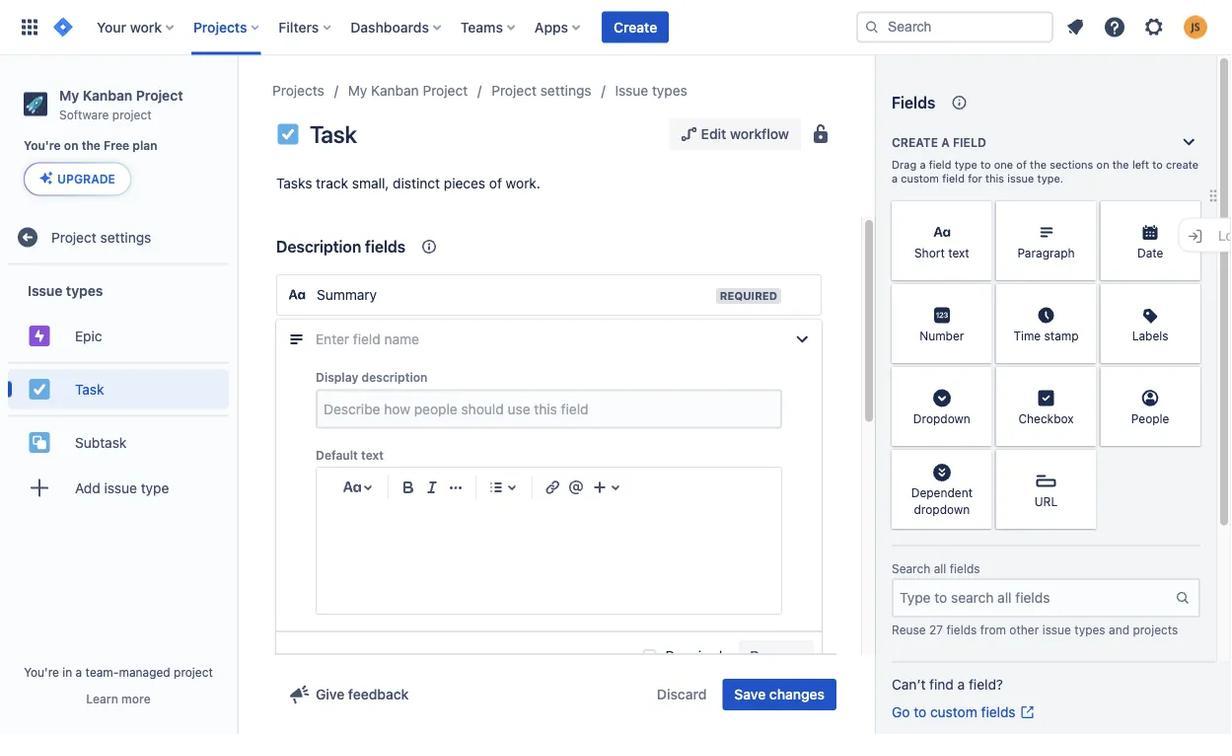Task type: vqa. For each thing, say whether or not it's contained in the screenshot.
Project pages link
no



Task type: describe. For each thing, give the bounding box(es) containing it.
this link will be opened in a new tab image
[[1020, 705, 1036, 720]]

kanban for my kanban project
[[371, 82, 419, 99]]

more information image for number
[[967, 286, 990, 310]]

search image
[[864, 19, 880, 35]]

default
[[316, 448, 358, 462]]

more information about the context fields image
[[417, 235, 441, 259]]

filters button
[[273, 11, 339, 43]]

create for create a field
[[892, 135, 938, 149]]

go
[[892, 704, 910, 720]]

create a field
[[892, 135, 987, 149]]

dependent
[[911, 486, 973, 500]]

my kanban project link
[[348, 79, 468, 103]]

jira software image
[[51, 15, 75, 39]]

lists image
[[484, 476, 508, 499]]

can't
[[892, 676, 926, 693]]

project inside my kanban project software project
[[112, 107, 152, 121]]

teams
[[461, 19, 503, 35]]

more information image
[[1175, 203, 1199, 227]]

filters
[[279, 19, 319, 35]]

other
[[1010, 623, 1039, 636]]

remove
[[750, 648, 802, 664]]

feedback
[[348, 686, 409, 703]]

your profile and settings image
[[1184, 15, 1208, 39]]

more information about the suggested fields image
[[1002, 657, 1026, 681]]

more information image for people
[[1175, 369, 1199, 393]]

1 vertical spatial of
[[489, 175, 502, 191]]

search
[[892, 562, 931, 576]]

banner containing your work
[[0, 0, 1231, 55]]

types for issue types link
[[652, 82, 688, 99]]

go to custom fields
[[892, 704, 1016, 720]]

notifications image
[[1064, 15, 1087, 39]]

my for my kanban project software project
[[59, 87, 79, 103]]

work
[[130, 19, 162, 35]]

managed
[[119, 665, 170, 679]]

labels
[[1132, 329, 1169, 342]]

issue type icon image
[[276, 122, 300, 146]]

create for create
[[614, 19, 657, 35]]

text for default text
[[361, 448, 384, 462]]

sections
[[1050, 158, 1094, 171]]

in
[[62, 665, 72, 679]]

reuse 27 fields from other issue types and projects
[[892, 623, 1178, 636]]

more information about the fields image
[[947, 91, 971, 114]]

create button
[[602, 11, 669, 43]]

1 vertical spatial issue
[[28, 282, 63, 299]]

find
[[930, 676, 954, 693]]

0 vertical spatial settings
[[540, 82, 592, 99]]

no restrictions image
[[809, 122, 833, 146]]

projects link
[[272, 79, 324, 103]]

help image
[[1103, 15, 1127, 39]]

pieces
[[444, 175, 486, 191]]

plan
[[133, 139, 157, 153]]

add issue type button
[[8, 468, 229, 507]]

description fields
[[276, 237, 406, 256]]

give
[[316, 686, 345, 703]]

upgrade
[[57, 172, 115, 186]]

my kanban project software project
[[59, 87, 183, 121]]

projects for projects link
[[272, 82, 324, 99]]

time
[[1014, 329, 1041, 342]]

epic
[[75, 328, 102, 344]]

search all fields
[[892, 562, 980, 576]]

changes
[[770, 686, 825, 703]]

edit
[[701, 126, 727, 142]]

left
[[1133, 158, 1150, 171]]

team-
[[85, 665, 119, 679]]

discard
[[657, 686, 707, 703]]

give feedback
[[316, 686, 409, 703]]

sidebar navigation image
[[215, 79, 259, 118]]

suggested
[[892, 662, 955, 676]]

dashboards button
[[345, 11, 449, 43]]

group containing issue types
[[8, 265, 229, 519]]

tasks track small, distinct pieces of work.
[[276, 175, 541, 191]]

projects button
[[187, 11, 267, 43]]

kanban for my kanban project software project
[[83, 87, 132, 103]]

work.
[[506, 175, 541, 191]]

link image
[[541, 476, 564, 499]]

1 horizontal spatial the
[[1030, 158, 1047, 171]]

date
[[1138, 246, 1164, 259]]

teams button
[[455, 11, 523, 43]]

checkbox
[[1019, 411, 1074, 425]]

your
[[97, 19, 126, 35]]

appswitcher icon image
[[18, 15, 41, 39]]

summary
[[317, 287, 377, 303]]

task group
[[8, 361, 229, 415]]

Display description field
[[318, 391, 780, 427]]

track
[[316, 175, 348, 191]]

all
[[934, 562, 947, 576]]

for
[[968, 172, 982, 185]]

you're in a team-managed project
[[24, 665, 213, 679]]

subtask link
[[8, 423, 229, 462]]

1 horizontal spatial to
[[981, 158, 991, 171]]

type inside "drag a field type to one of the sections on the left to create a custom field for this issue type."
[[955, 158, 978, 171]]

fields left this link will be opened in a new tab image
[[981, 704, 1016, 720]]

drag
[[892, 158, 917, 171]]

description
[[362, 371, 428, 384]]

people
[[1132, 411, 1170, 425]]

your work
[[97, 19, 162, 35]]

field?
[[969, 676, 1003, 693]]

stamp
[[1044, 329, 1079, 342]]

projects
[[1133, 623, 1178, 636]]

description
[[276, 237, 361, 256]]

0 horizontal spatial issue types
[[28, 282, 103, 299]]

projects for projects 'popup button'
[[193, 19, 247, 35]]

save changes
[[735, 686, 825, 703]]

Enter field name field
[[316, 328, 782, 351]]

small,
[[352, 175, 389, 191]]

from
[[980, 623, 1006, 636]]

a down more information about the fields icon
[[942, 135, 950, 149]]

types for 'group' containing issue types
[[66, 282, 103, 299]]

fields right 27
[[947, 623, 977, 636]]

1 vertical spatial settings
[[100, 229, 151, 245]]

2 horizontal spatial issue
[[1043, 623, 1071, 636]]

0 vertical spatial project settings
[[492, 82, 592, 99]]

issue inside issue types link
[[615, 82, 648, 99]]

project down upgrade button
[[51, 229, 96, 245]]

drag a field type to one of the sections on the left to create a custom field for this issue type.
[[892, 158, 1199, 185]]

jira software image
[[51, 15, 75, 39]]

fields left more information about the context fields image
[[365, 237, 406, 256]]

more information image for dropdown
[[967, 369, 990, 393]]

more formatting image
[[444, 476, 468, 499]]

2 horizontal spatial to
[[1153, 158, 1163, 171]]

type inside button
[[141, 479, 169, 496]]



Task type: locate. For each thing, give the bounding box(es) containing it.
text right 'short'
[[948, 246, 970, 259]]

0 vertical spatial issue
[[615, 82, 648, 99]]

settings
[[540, 82, 592, 99], [100, 229, 151, 245]]

2 horizontal spatial types
[[1075, 623, 1106, 636]]

custom inside "drag a field type to one of the sections on the left to create a custom field for this issue type."
[[901, 172, 939, 185]]

1 vertical spatial you're
[[24, 665, 59, 679]]

a down drag
[[892, 172, 898, 185]]

on right the sections
[[1097, 158, 1110, 171]]

1 vertical spatial issue types
[[28, 282, 103, 299]]

issue right "other"
[[1043, 623, 1071, 636]]

0 horizontal spatial kanban
[[83, 87, 132, 103]]

1 vertical spatial project settings link
[[8, 217, 229, 257]]

project down primary element
[[423, 82, 468, 99]]

1 horizontal spatial of
[[1017, 158, 1027, 171]]

project settings down upgrade
[[51, 229, 151, 245]]

fields
[[892, 93, 936, 112]]

field left for
[[942, 172, 965, 185]]

text right "default" at the bottom left of the page
[[361, 448, 384, 462]]

field
[[953, 135, 987, 149], [929, 158, 952, 171], [942, 172, 965, 185]]

1 vertical spatial type
[[141, 479, 169, 496]]

0 vertical spatial task
[[310, 120, 357, 148]]

my kanban project
[[348, 82, 468, 99]]

save
[[735, 686, 766, 703]]

url
[[1035, 494, 1058, 508]]

go to custom fields link
[[892, 703, 1036, 722]]

kanban inside my kanban project software project
[[83, 87, 132, 103]]

more information image for checkbox
[[1071, 369, 1095, 393]]

Search field
[[856, 11, 1054, 43]]

custom down drag
[[901, 172, 939, 185]]

of right one at right top
[[1017, 158, 1027, 171]]

type up for
[[955, 158, 978, 171]]

1 vertical spatial task
[[75, 381, 104, 397]]

1 horizontal spatial kanban
[[371, 82, 419, 99]]

1 horizontal spatial text
[[948, 246, 970, 259]]

1 horizontal spatial settings
[[540, 82, 592, 99]]

types
[[652, 82, 688, 99], [66, 282, 103, 299], [1075, 623, 1106, 636]]

2 vertical spatial issue
[[1043, 623, 1071, 636]]

group
[[8, 265, 229, 519]]

issue types down create "button"
[[615, 82, 688, 99]]

0 horizontal spatial types
[[66, 282, 103, 299]]

to right go
[[914, 704, 927, 720]]

1 horizontal spatial my
[[348, 82, 367, 99]]

field for drag
[[929, 158, 952, 171]]

types down create "button"
[[652, 82, 688, 99]]

short
[[915, 246, 945, 259]]

time stamp
[[1014, 329, 1079, 342]]

0 horizontal spatial on
[[64, 139, 78, 153]]

1 vertical spatial project
[[174, 665, 213, 679]]

create up issue types link
[[614, 19, 657, 35]]

1 vertical spatial text
[[361, 448, 384, 462]]

create
[[1166, 158, 1199, 171]]

projects up issue type icon at the top of the page
[[272, 82, 324, 99]]

field up for
[[953, 135, 987, 149]]

on
[[64, 139, 78, 153], [1097, 158, 1110, 171]]

2 vertical spatial types
[[1075, 623, 1106, 636]]

0 vertical spatial on
[[64, 139, 78, 153]]

dropdown
[[914, 503, 970, 517]]

issue types
[[615, 82, 688, 99], [28, 282, 103, 299]]

0 horizontal spatial of
[[489, 175, 502, 191]]

kanban down dashboards dropdown button
[[371, 82, 419, 99]]

0 horizontal spatial create
[[614, 19, 657, 35]]

on up upgrade button
[[64, 139, 78, 153]]

0 horizontal spatial task
[[75, 381, 104, 397]]

my
[[348, 82, 367, 99], [59, 87, 79, 103]]

free
[[104, 139, 129, 153]]

1 horizontal spatial issue
[[1008, 172, 1034, 185]]

0 vertical spatial required
[[720, 290, 778, 302]]

1 vertical spatial projects
[[272, 82, 324, 99]]

the
[[82, 139, 101, 153], [1030, 158, 1047, 171], [1113, 158, 1129, 171]]

custom down can't find a field?
[[930, 704, 978, 720]]

primary element
[[12, 0, 856, 55]]

projects up sidebar navigation icon
[[193, 19, 247, 35]]

the left free
[[82, 139, 101, 153]]

Type to search all fields text field
[[894, 580, 1175, 616]]

0 vertical spatial of
[[1017, 158, 1027, 171]]

on inside "drag a field type to one of the sections on the left to create a custom field for this issue type."
[[1097, 158, 1110, 171]]

software
[[59, 107, 109, 121]]

0 horizontal spatial project settings
[[51, 229, 151, 245]]

0 vertical spatial create
[[614, 19, 657, 35]]

project
[[423, 82, 468, 99], [492, 82, 537, 99], [136, 87, 183, 103], [51, 229, 96, 245]]

custom
[[901, 172, 939, 185], [930, 704, 978, 720]]

discard button
[[645, 679, 719, 710]]

0 horizontal spatial issue
[[28, 282, 63, 299]]

issue inside button
[[104, 479, 137, 496]]

1 horizontal spatial task
[[310, 120, 357, 148]]

edit workflow button
[[670, 118, 801, 150]]

more
[[121, 692, 151, 705]]

issue inside "drag a field type to one of the sections on the left to create a custom field for this issue type."
[[1008, 172, 1034, 185]]

project settings link down upgrade
[[8, 217, 229, 257]]

0 horizontal spatial type
[[141, 479, 169, 496]]

types up epic
[[66, 282, 103, 299]]

1 horizontal spatial project settings
[[492, 82, 592, 99]]

0 horizontal spatial text
[[361, 448, 384, 462]]

1 vertical spatial create
[[892, 135, 938, 149]]

issue types up epic
[[28, 282, 103, 299]]

project down the teams dropdown button
[[492, 82, 537, 99]]

1 vertical spatial custom
[[930, 704, 978, 720]]

2 horizontal spatial the
[[1113, 158, 1129, 171]]

1 horizontal spatial project settings link
[[492, 79, 592, 103]]

short text
[[915, 246, 970, 259]]

to up this
[[981, 158, 991, 171]]

fields up field?
[[958, 662, 990, 676]]

apps button
[[529, 11, 588, 43]]

type down the "subtask" 'link'
[[141, 479, 169, 496]]

more information image for short text
[[967, 203, 990, 227]]

create
[[614, 19, 657, 35], [892, 135, 938, 149]]

1 horizontal spatial create
[[892, 135, 938, 149]]

types left and
[[1075, 623, 1106, 636]]

1 horizontal spatial type
[[955, 158, 978, 171]]

issue right add
[[104, 479, 137, 496]]

project right managed
[[174, 665, 213, 679]]

1 vertical spatial field
[[929, 158, 952, 171]]

italic ⌘i image
[[420, 476, 444, 499]]

you're
[[24, 139, 61, 153], [24, 665, 59, 679]]

text
[[948, 246, 970, 259], [361, 448, 384, 462]]

1 vertical spatial issue
[[104, 479, 137, 496]]

0 vertical spatial custom
[[901, 172, 939, 185]]

0 horizontal spatial project
[[112, 107, 152, 121]]

you're for you're on the free plan
[[24, 139, 61, 153]]

my for my kanban project
[[348, 82, 367, 99]]

epic link
[[8, 316, 229, 356]]

upgrade button
[[25, 163, 130, 195]]

0 horizontal spatial project settings link
[[8, 217, 229, 257]]

0 horizontal spatial issue
[[104, 479, 137, 496]]

you're for you're in a team-managed project
[[24, 665, 59, 679]]

my right projects link
[[348, 82, 367, 99]]

you're on the free plan
[[24, 139, 157, 153]]

add issue type image
[[28, 476, 51, 500]]

0 horizontal spatial to
[[914, 704, 927, 720]]

task inside group
[[75, 381, 104, 397]]

add issue type
[[75, 479, 169, 496]]

field for create
[[953, 135, 987, 149]]

project settings
[[492, 82, 592, 99], [51, 229, 151, 245]]

my up software
[[59, 87, 79, 103]]

2 vertical spatial field
[[942, 172, 965, 185]]

save changes button
[[723, 679, 837, 710]]

issue up the epic link
[[28, 282, 63, 299]]

dropdown
[[913, 411, 971, 425]]

settings down apps popup button
[[540, 82, 592, 99]]

kanban
[[371, 82, 419, 99], [83, 87, 132, 103]]

0 vertical spatial type
[[955, 158, 978, 171]]

the up type.
[[1030, 158, 1047, 171]]

required
[[720, 290, 778, 302], [666, 648, 723, 664]]

suggested fields
[[892, 662, 990, 676]]

my inside my kanban project software project
[[59, 87, 79, 103]]

create up drag
[[892, 135, 938, 149]]

0 vertical spatial issue types
[[615, 82, 688, 99]]

projects inside projects 'popup button'
[[193, 19, 247, 35]]

mention image
[[564, 476, 588, 499]]

learn
[[86, 692, 118, 705]]

1 horizontal spatial issue
[[615, 82, 648, 99]]

0 vertical spatial you're
[[24, 139, 61, 153]]

project settings down apps
[[492, 82, 592, 99]]

1 horizontal spatial on
[[1097, 158, 1110, 171]]

your work button
[[91, 11, 182, 43]]

a right 'in'
[[76, 665, 82, 679]]

fields right all
[[950, 562, 980, 576]]

the left left
[[1113, 158, 1129, 171]]

you're up upgrade button
[[24, 139, 61, 153]]

more information image for paragraph
[[1071, 203, 1095, 227]]

default text
[[316, 448, 384, 462]]

bold ⌘b image
[[397, 476, 420, 499]]

dashboards
[[351, 19, 429, 35]]

a right find
[[958, 676, 965, 693]]

1 horizontal spatial project
[[174, 665, 213, 679]]

0 vertical spatial text
[[948, 246, 970, 259]]

1 horizontal spatial issue types
[[615, 82, 688, 99]]

of inside "drag a field type to one of the sections on the left to create a custom field for this issue type."
[[1017, 158, 1027, 171]]

banner
[[0, 0, 1231, 55]]

task down epic
[[75, 381, 104, 397]]

more information image
[[967, 203, 990, 227], [1071, 203, 1095, 227], [967, 286, 990, 310], [1071, 286, 1095, 310], [967, 369, 990, 393], [1071, 369, 1095, 393], [1175, 369, 1199, 393], [967, 452, 990, 476]]

0 vertical spatial issue
[[1008, 172, 1034, 185]]

to right left
[[1153, 158, 1163, 171]]

issue types link
[[615, 79, 688, 103]]

task link
[[8, 369, 229, 409]]

0 horizontal spatial the
[[82, 139, 101, 153]]

text for short text
[[948, 246, 970, 259]]

add
[[75, 479, 100, 496]]

0 vertical spatial project
[[112, 107, 152, 121]]

1 horizontal spatial types
[[652, 82, 688, 99]]

1 vertical spatial types
[[66, 282, 103, 299]]

0 horizontal spatial projects
[[193, 19, 247, 35]]

dependent dropdown
[[911, 486, 973, 517]]

issue
[[1008, 172, 1034, 185], [104, 479, 137, 496], [1043, 623, 1071, 636]]

project up the plan
[[136, 87, 183, 103]]

0 vertical spatial project settings link
[[492, 79, 592, 103]]

1 you're from the top
[[24, 139, 61, 153]]

issue down create "button"
[[615, 82, 648, 99]]

edit workflow
[[701, 126, 789, 142]]

distinct
[[393, 175, 440, 191]]

type
[[955, 158, 978, 171], [141, 479, 169, 496]]

number
[[920, 329, 964, 342]]

of left work.
[[489, 175, 502, 191]]

0 horizontal spatial my
[[59, 87, 79, 103]]

give feedback button
[[276, 679, 421, 710]]

more information image for dependent dropdown
[[967, 452, 990, 476]]

display description
[[316, 371, 428, 384]]

settings image
[[1143, 15, 1166, 39]]

text styles image
[[340, 476, 364, 499]]

2 you're from the top
[[24, 665, 59, 679]]

types inside 'group'
[[66, 282, 103, 299]]

reuse
[[892, 623, 926, 636]]

kanban up software
[[83, 87, 132, 103]]

project settings link down apps
[[492, 79, 592, 103]]

create inside "button"
[[614, 19, 657, 35]]

27
[[930, 623, 943, 636]]

0 vertical spatial field
[[953, 135, 987, 149]]

one
[[994, 158, 1013, 171]]

1 vertical spatial required
[[666, 648, 723, 664]]

0 vertical spatial projects
[[193, 19, 247, 35]]

more information image for time stamp
[[1071, 286, 1095, 310]]

workflow
[[730, 126, 789, 142]]

type.
[[1038, 172, 1064, 185]]

issue
[[615, 82, 648, 99], [28, 282, 63, 299]]

1 vertical spatial on
[[1097, 158, 1110, 171]]

you're left 'in'
[[24, 665, 59, 679]]

0 horizontal spatial settings
[[100, 229, 151, 245]]

learn more button
[[86, 691, 151, 706]]

field down create a field
[[929, 158, 952, 171]]

remove button
[[738, 640, 814, 672]]

1 vertical spatial project settings
[[51, 229, 151, 245]]

project inside my kanban project software project
[[136, 87, 183, 103]]

learn more
[[86, 692, 151, 705]]

issue down one at right top
[[1008, 172, 1034, 185]]

1 horizontal spatial projects
[[272, 82, 324, 99]]

task right issue type icon at the top of the page
[[310, 120, 357, 148]]

a right drag
[[920, 158, 926, 171]]

this
[[986, 172, 1005, 185]]

projects
[[193, 19, 247, 35], [272, 82, 324, 99]]

close field configuration image
[[790, 328, 814, 351]]

project up the plan
[[112, 107, 152, 121]]

settings down upgrade
[[100, 229, 151, 245]]

0 vertical spatial types
[[652, 82, 688, 99]]



